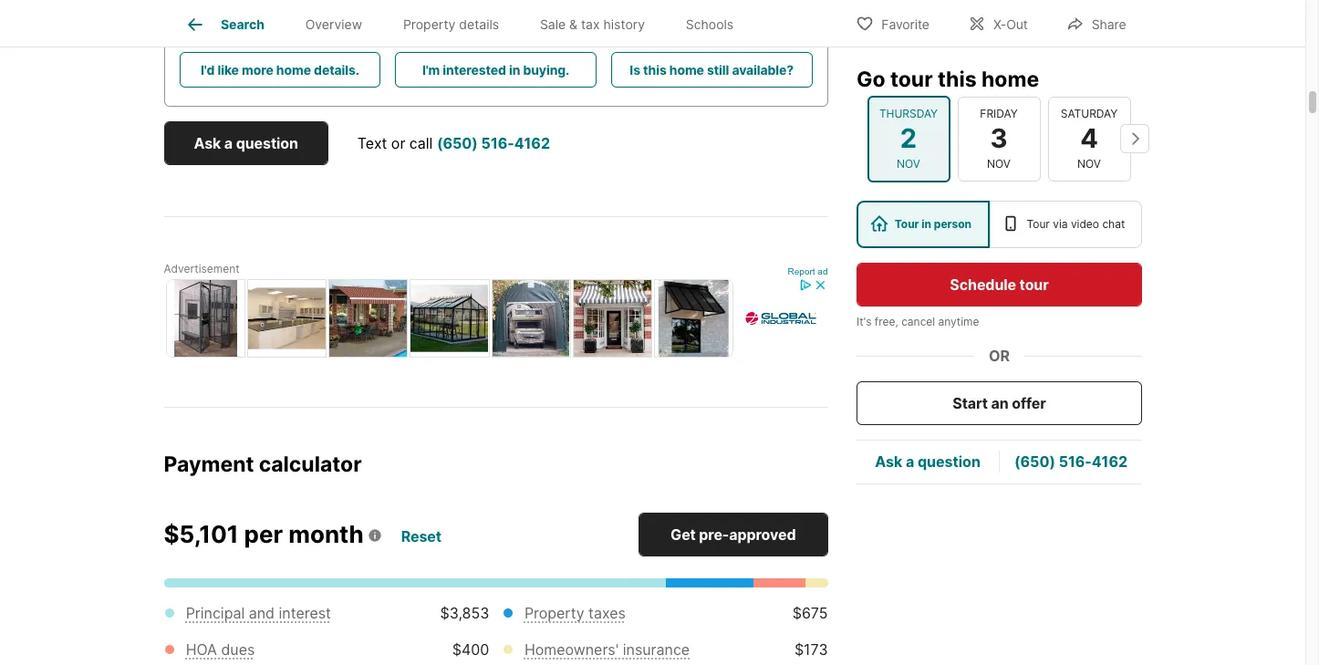 Task type: describe. For each thing, give the bounding box(es) containing it.
1 vertical spatial ask
[[875, 452, 902, 470]]

1 vertical spatial (650)
[[1015, 452, 1056, 470]]

free,
[[875, 314, 898, 328]]

list box containing tour in person
[[857, 200, 1142, 247]]

i'd
[[201, 62, 215, 78]]

$173
[[795, 641, 828, 659]]

history
[[604, 17, 645, 32]]

property details tab
[[383, 3, 520, 47]]

chat
[[1103, 216, 1125, 230]]

1 horizontal spatial (650) 516-4162 link
[[1015, 452, 1128, 470]]

schools tab
[[666, 3, 754, 47]]

is this home still available?
[[630, 62, 794, 78]]

start an offer
[[953, 393, 1046, 412]]

i'd like more home details.
[[201, 62, 359, 78]]

saturday 4 nov
[[1061, 107, 1118, 170]]

like
[[218, 62, 239, 78]]

property taxes
[[525, 604, 626, 622]]

month
[[289, 520, 364, 548]]

advertisement
[[164, 262, 240, 276]]

tour in person
[[895, 216, 972, 230]]

home for i'd like more home details.
[[276, 62, 311, 78]]

via
[[1053, 216, 1068, 230]]

0 vertical spatial 516-
[[482, 134, 515, 153]]

hoa dues
[[186, 641, 255, 659]]

cancel
[[902, 314, 935, 328]]

sale
[[540, 17, 566, 32]]

text or call (650) 516-4162
[[358, 134, 550, 153]]

nov for 2
[[897, 156, 921, 170]]

nov for 3
[[988, 156, 1011, 170]]

0 horizontal spatial (650)
[[437, 134, 478, 153]]

available?
[[732, 62, 794, 78]]

x-out button
[[953, 4, 1044, 42]]

0 horizontal spatial (650) 516-4162 link
[[437, 134, 550, 153]]

is
[[630, 62, 641, 78]]

payment calculator
[[164, 452, 362, 478]]

$5,101
[[164, 520, 239, 548]]

go
[[857, 66, 886, 91]]

$3,853
[[440, 604, 490, 622]]

tour for schedule
[[1020, 275, 1049, 293]]

1 vertical spatial 516-
[[1059, 452, 1092, 470]]

it's
[[857, 314, 872, 328]]

overview
[[305, 17, 362, 32]]

i'd like more home details. button
[[179, 52, 381, 88]]

hoa
[[186, 641, 217, 659]]

sale & tax history
[[540, 17, 645, 32]]

and
[[249, 604, 275, 622]]

principal and interest
[[186, 604, 331, 622]]

1 horizontal spatial this
[[938, 66, 977, 91]]

schedule tour
[[950, 275, 1049, 293]]

ad region
[[164, 278, 828, 360]]

sale & tax history tab
[[520, 3, 666, 47]]

approved
[[730, 526, 796, 544]]

call
[[410, 134, 433, 153]]

out
[[1007, 16, 1029, 31]]

or
[[391, 134, 406, 153]]

tour for tour in person
[[895, 216, 919, 230]]

report ad button
[[788, 267, 828, 280]]

question inside button
[[236, 134, 298, 153]]

insurance
[[623, 641, 690, 659]]

x-
[[994, 16, 1007, 31]]

x-out
[[994, 16, 1029, 31]]

&
[[570, 17, 578, 32]]

i'm
[[423, 62, 440, 78]]

calculator
[[259, 452, 362, 478]]

property details
[[403, 17, 499, 32]]

favorite
[[882, 16, 930, 31]]

offer
[[1012, 393, 1046, 412]]

tour for tour via video chat
[[1027, 216, 1050, 230]]

$400
[[453, 641, 490, 659]]

schools
[[686, 17, 734, 32]]

4
[[1081, 122, 1099, 154]]

friday
[[981, 107, 1018, 120]]

ad
[[818, 267, 828, 277]]

principal and interest link
[[186, 604, 331, 622]]

an
[[991, 393, 1009, 412]]

1 vertical spatial 4162
[[1092, 452, 1128, 470]]

start
[[953, 393, 988, 412]]

in inside the i'm interested in buying. button
[[509, 62, 521, 78]]

search link
[[184, 14, 265, 36]]

3
[[991, 122, 1008, 154]]



Task type: locate. For each thing, give the bounding box(es) containing it.
home up friday
[[982, 66, 1039, 91]]

person
[[934, 216, 972, 230]]

tour left via
[[1027, 216, 1050, 230]]

report
[[788, 267, 816, 277]]

0 horizontal spatial a
[[224, 134, 233, 153]]

details.
[[314, 62, 359, 78]]

tour in person option
[[857, 200, 990, 247]]

tour right schedule
[[1020, 275, 1049, 293]]

i'm interested in buying. button
[[395, 52, 597, 88]]

1 vertical spatial property
[[525, 604, 585, 622]]

principal
[[186, 604, 245, 622]]

homeowners' insurance
[[525, 641, 690, 659]]

share
[[1092, 16, 1127, 31]]

property for property taxes
[[525, 604, 585, 622]]

this inside is this home still available? button
[[644, 62, 667, 78]]

anytime
[[938, 314, 979, 328]]

home right more
[[276, 62, 311, 78]]

1 horizontal spatial question
[[918, 452, 981, 470]]

get pre-approved
[[671, 526, 796, 544]]

ask a question inside button
[[194, 134, 298, 153]]

0 vertical spatial question
[[236, 134, 298, 153]]

in
[[509, 62, 521, 78], [922, 216, 932, 230]]

payment
[[164, 452, 254, 478]]

dues
[[221, 641, 255, 659]]

0 horizontal spatial nov
[[897, 156, 921, 170]]

0 horizontal spatial ask
[[194, 134, 221, 153]]

tour inside tour in person option
[[895, 216, 919, 230]]

1 horizontal spatial nov
[[988, 156, 1011, 170]]

0 horizontal spatial 516-
[[482, 134, 515, 153]]

question
[[236, 134, 298, 153], [918, 452, 981, 470]]

video
[[1071, 216, 1099, 230]]

home inside button
[[670, 62, 705, 78]]

ask a question link
[[875, 452, 981, 470]]

0 vertical spatial ask a question
[[194, 134, 298, 153]]

report ad
[[788, 267, 828, 277]]

nov inside thursday 2 nov
[[897, 156, 921, 170]]

1 vertical spatial a
[[906, 452, 914, 470]]

$675
[[793, 604, 828, 622]]

share button
[[1051, 4, 1142, 42]]

details
[[459, 17, 499, 32]]

2 horizontal spatial home
[[982, 66, 1039, 91]]

(650) 516-4162 link right call
[[437, 134, 550, 153]]

list box
[[857, 200, 1142, 247]]

nov for 4
[[1078, 156, 1102, 170]]

1 horizontal spatial tour
[[1020, 275, 1049, 293]]

reset button
[[400, 520, 443, 553]]

1 horizontal spatial a
[[906, 452, 914, 470]]

1 horizontal spatial 4162
[[1092, 452, 1128, 470]]

tour via video chat
[[1027, 216, 1125, 230]]

home inside button
[[276, 62, 311, 78]]

0 horizontal spatial in
[[509, 62, 521, 78]]

it's free, cancel anytime
[[857, 314, 979, 328]]

favorite button
[[841, 4, 946, 42]]

start an offer button
[[857, 381, 1142, 424]]

home
[[276, 62, 311, 78], [670, 62, 705, 78], [982, 66, 1039, 91]]

0 horizontal spatial tour
[[895, 216, 919, 230]]

1 vertical spatial question
[[918, 452, 981, 470]]

tax
[[581, 17, 600, 32]]

home left still
[[670, 62, 705, 78]]

property taxes link
[[525, 604, 626, 622]]

(650) 516-4162 link
[[437, 134, 550, 153], [1015, 452, 1128, 470]]

or
[[989, 346, 1010, 364]]

tab list
[[164, 0, 769, 47]]

0 vertical spatial in
[[509, 62, 521, 78]]

0 vertical spatial 4162
[[515, 134, 550, 153]]

thursday 2 nov
[[880, 107, 938, 170]]

homeowners' insurance link
[[525, 641, 690, 659]]

(650) 516-4162 link down offer
[[1015, 452, 1128, 470]]

(650)
[[437, 134, 478, 153], [1015, 452, 1056, 470]]

home for go tour this home
[[982, 66, 1039, 91]]

1 vertical spatial ask a question
[[875, 452, 981, 470]]

3 nov from the left
[[1078, 156, 1102, 170]]

ask a question
[[194, 134, 298, 153], [875, 452, 981, 470]]

0 horizontal spatial question
[[236, 134, 298, 153]]

(650) right call
[[437, 134, 478, 153]]

1 horizontal spatial in
[[922, 216, 932, 230]]

0 vertical spatial (650)
[[437, 134, 478, 153]]

0 vertical spatial ask
[[194, 134, 221, 153]]

property up "homeowners'"
[[525, 604, 585, 622]]

2
[[901, 122, 917, 154]]

nov down 2
[[897, 156, 921, 170]]

2 horizontal spatial nov
[[1078, 156, 1102, 170]]

tour for go
[[890, 66, 933, 91]]

1 horizontal spatial home
[[670, 62, 705, 78]]

0 horizontal spatial property
[[403, 17, 456, 32]]

this up thursday
[[938, 66, 977, 91]]

property
[[403, 17, 456, 32], [525, 604, 585, 622]]

1 vertical spatial tour
[[1020, 275, 1049, 293]]

get pre-approved button
[[639, 513, 829, 557]]

ask inside button
[[194, 134, 221, 153]]

1 horizontal spatial 516-
[[1059, 452, 1092, 470]]

this
[[644, 62, 667, 78], [938, 66, 977, 91]]

question down more
[[236, 134, 298, 153]]

tab list containing search
[[164, 0, 769, 47]]

0 horizontal spatial 4162
[[515, 134, 550, 153]]

nov down 4
[[1078, 156, 1102, 170]]

property up i'm
[[403, 17, 456, 32]]

1 nov from the left
[[897, 156, 921, 170]]

schedule tour button
[[857, 262, 1142, 306]]

0 horizontal spatial tour
[[890, 66, 933, 91]]

question down start
[[918, 452, 981, 470]]

1 horizontal spatial property
[[525, 604, 585, 622]]

4162
[[515, 134, 550, 153], [1092, 452, 1128, 470]]

ask a question button
[[164, 122, 328, 165]]

homeowners'
[[525, 641, 619, 659]]

in left buying.
[[509, 62, 521, 78]]

tour inside tour via video chat option
[[1027, 216, 1050, 230]]

1 horizontal spatial (650)
[[1015, 452, 1056, 470]]

hoa dues link
[[186, 641, 255, 659]]

1 vertical spatial in
[[922, 216, 932, 230]]

0 vertical spatial property
[[403, 17, 456, 32]]

0 horizontal spatial this
[[644, 62, 667, 78]]

1 horizontal spatial tour
[[1027, 216, 1050, 230]]

0 horizontal spatial ask a question
[[194, 134, 298, 153]]

1 horizontal spatial ask a question
[[875, 452, 981, 470]]

(650) 516-4162
[[1015, 452, 1128, 470]]

reset
[[401, 527, 442, 545]]

friday 3 nov
[[981, 107, 1018, 170]]

per
[[244, 520, 283, 548]]

nov
[[897, 156, 921, 170], [988, 156, 1011, 170], [1078, 156, 1102, 170]]

this right is
[[644, 62, 667, 78]]

search
[[221, 17, 265, 32]]

next image
[[1120, 124, 1150, 153]]

ask a question down more
[[194, 134, 298, 153]]

0 vertical spatial a
[[224, 134, 233, 153]]

property for property details
[[403, 17, 456, 32]]

tour up thursday
[[890, 66, 933, 91]]

None button
[[868, 96, 951, 182], [958, 97, 1041, 181], [1048, 97, 1131, 181], [868, 96, 951, 182], [958, 97, 1041, 181], [1048, 97, 1131, 181]]

2 nov from the left
[[988, 156, 1011, 170]]

1 horizontal spatial ask
[[875, 452, 902, 470]]

more
[[242, 62, 274, 78]]

schedule
[[950, 275, 1016, 293]]

a
[[224, 134, 233, 153], [906, 452, 914, 470]]

in left person
[[922, 216, 932, 230]]

tour
[[895, 216, 919, 230], [1027, 216, 1050, 230]]

tour left person
[[895, 216, 919, 230]]

pre-
[[699, 526, 730, 544]]

0 vertical spatial (650) 516-4162 link
[[437, 134, 550, 153]]

still
[[707, 62, 730, 78]]

buying.
[[523, 62, 570, 78]]

tour inside button
[[1020, 275, 1049, 293]]

a inside button
[[224, 134, 233, 153]]

$5,101 per month
[[164, 520, 364, 548]]

ask a question down start
[[875, 452, 981, 470]]

thursday
[[880, 107, 938, 120]]

is this home still available? button
[[611, 52, 813, 88]]

property inside property details tab
[[403, 17, 456, 32]]

1 tour from the left
[[895, 216, 919, 230]]

0 horizontal spatial home
[[276, 62, 311, 78]]

text
[[358, 134, 387, 153]]

go tour this home
[[857, 66, 1039, 91]]

saturday
[[1061, 107, 1118, 120]]

nov inside saturday 4 nov
[[1078, 156, 1102, 170]]

(650) down offer
[[1015, 452, 1056, 470]]

nov down the 3
[[988, 156, 1011, 170]]

ask
[[194, 134, 221, 153], [875, 452, 902, 470]]

0 vertical spatial tour
[[890, 66, 933, 91]]

in inside tour in person option
[[922, 216, 932, 230]]

tour via video chat option
[[990, 200, 1142, 247]]

taxes
[[589, 604, 626, 622]]

1 vertical spatial (650) 516-4162 link
[[1015, 452, 1128, 470]]

2 tour from the left
[[1027, 216, 1050, 230]]

i'm interested in buying.
[[423, 62, 570, 78]]

overview tab
[[285, 3, 383, 47]]

516-
[[482, 134, 515, 153], [1059, 452, 1092, 470]]

nov inside friday 3 nov
[[988, 156, 1011, 170]]



Task type: vqa. For each thing, say whether or not it's contained in the screenshot.
the Market corresponding to 35
no



